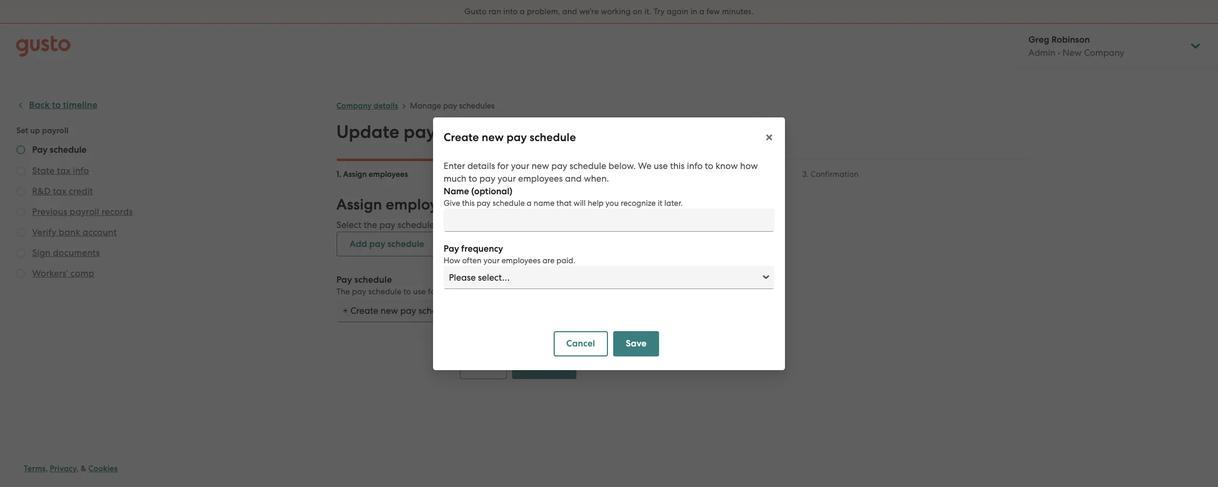 Task type: describe. For each thing, give the bounding box(es) containing it.
schedule inside enter details for your new pay schedule below. we use this info to know how much to pay your employees and when.
[[570, 160, 606, 171]]

add pay schedule button
[[336, 232, 437, 257]]

cancel
[[566, 338, 595, 349]]

problem,
[[527, 7, 560, 16]]

this inside enter details for your new pay schedule below. we use this info to know how much to pay your employees and when.
[[670, 160, 685, 171]]

select the pay schedule you'd like or add a new pay schedule. learn more .
[[336, 220, 643, 231]]

use inside enter details for your new pay schedule below. we use this info to know how much to pay your employees and when.
[[654, 160, 668, 171]]

cancel button
[[554, 331, 608, 356]]

pay for pay frequency
[[444, 243, 459, 254]]

and left "submit"
[[606, 170, 620, 179]]

Name (optional) text field
[[444, 208, 775, 232]]

0 vertical spatial new
[[482, 130, 504, 144]]

1 vertical spatial your
[[498, 173, 516, 184]]

select
[[336, 220, 361, 230]]

to right 'info'
[[705, 160, 713, 171]]

assign employees to pay schedules
[[336, 195, 583, 214]]

1 , from the left
[[46, 464, 48, 474]]

how
[[740, 160, 758, 171]]

company details link
[[336, 101, 398, 111]]

more
[[620, 220, 641, 231]]

a inside select the pay schedule you'd like or add a new pay schedule. learn more .
[[507, 220, 512, 230]]

ran
[[489, 7, 501, 16]]

add pay schedule
[[350, 239, 424, 250]]

and left we're
[[562, 7, 577, 16]]

save
[[626, 338, 647, 349]]

are
[[543, 256, 555, 265]]

a right the into
[[520, 7, 525, 16]]

info
[[687, 160, 703, 171]]

create
[[444, 130, 479, 144]]

how
[[444, 256, 460, 265]]

review
[[578, 170, 604, 179]]

later.
[[664, 198, 683, 208]]

cookies button
[[88, 463, 118, 475]]

manage pay schedules
[[410, 101, 495, 111]]

pay schedule the pay schedule to use for all employees
[[336, 275, 492, 297]]

.
[[641, 220, 643, 230]]

to inside pay schedule the pay schedule to use for all employees
[[404, 287, 411, 297]]

the
[[364, 220, 377, 230]]

minutes.
[[722, 7, 754, 16]]

that
[[557, 198, 572, 208]]

details for company
[[374, 101, 398, 111]]

to right the give
[[465, 195, 480, 214]]

privacy link
[[50, 464, 77, 474]]

you
[[606, 198, 619, 208]]

pay for pay schedule
[[336, 275, 352, 286]]

enter
[[444, 160, 465, 171]]

to right much at top left
[[469, 173, 477, 184]]

schedule inside button
[[387, 239, 424, 250]]

again
[[667, 7, 689, 16]]

try
[[654, 7, 665, 16]]

enter details for your new pay schedule below. we use this info to know how much to pay your employees and when.
[[444, 160, 758, 184]]

employees inside enter details for your new pay schedule below. we use this info to know how much to pay your employees and when.
[[518, 173, 563, 184]]

&
[[81, 464, 86, 474]]

schedule inside name (optional) give this pay schedule a name that will help you recognize it later.
[[493, 198, 525, 208]]

assign for assign employees to pay schedules
[[336, 195, 382, 214]]

confirmation
[[811, 170, 859, 179]]

schedules for manage pay schedules
[[459, 101, 495, 111]]

employees inside the pay frequency how often your employees are paid.
[[502, 256, 541, 265]]

the
[[336, 287, 350, 297]]

2 , from the left
[[77, 464, 79, 474]]

name (optional) give this pay schedule a name that will help you recognize it later.
[[444, 186, 683, 208]]

your inside the pay frequency how often your employees are paid.
[[484, 256, 500, 265]]

new inside select the pay schedule you'd like or add a new pay schedule. learn more .
[[515, 220, 532, 230]]

for inside pay schedule the pay schedule to use for all employees
[[428, 287, 438, 297]]

working
[[601, 7, 631, 16]]

name
[[534, 198, 555, 208]]

help
[[588, 198, 604, 208]]

create new pay schedule
[[444, 130, 576, 144]]

for inside enter details for your new pay schedule below. we use this info to know how much to pay your employees and when.
[[497, 160, 509, 171]]

schedule.
[[552, 220, 592, 230]]

like
[[461, 220, 475, 230]]

you'd
[[437, 220, 459, 230]]

schedules for update pay schedules
[[440, 121, 522, 143]]



Task type: vqa. For each thing, say whether or not it's contained in the screenshot.
Financial benefits
no



Task type: locate. For each thing, give the bounding box(es) containing it.
review and submit
[[578, 170, 647, 179]]

we
[[638, 160, 652, 171]]

schedule
[[530, 130, 576, 144], [570, 160, 606, 171], [493, 198, 525, 208], [398, 220, 434, 230], [387, 239, 424, 250], [354, 275, 392, 286], [368, 287, 402, 297]]

1 horizontal spatial ,
[[77, 464, 79, 474]]

name
[[444, 186, 469, 197]]

1 horizontal spatial pay
[[444, 243, 459, 254]]

1 vertical spatial this
[[462, 198, 475, 208]]

1 horizontal spatial details
[[467, 160, 495, 171]]

terms , privacy , & cookies
[[24, 464, 118, 474]]

update
[[336, 121, 399, 143]]

schedules up schedule.
[[514, 195, 583, 214]]

0 vertical spatial for
[[497, 160, 509, 171]]

terms link
[[24, 464, 46, 474]]

when.
[[584, 173, 609, 184]]

use inside pay schedule the pay schedule to use for all employees
[[413, 287, 426, 297]]

all
[[441, 287, 450, 297]]

back
[[473, 361, 494, 373]]

new right add
[[515, 220, 532, 230]]

or
[[477, 220, 485, 230]]

learn more link
[[594, 220, 641, 231]]

your
[[511, 160, 529, 171], [498, 173, 516, 184], [484, 256, 500, 265]]

0 vertical spatial this
[[670, 160, 685, 171]]

1 horizontal spatial this
[[670, 160, 685, 171]]

use left all
[[413, 287, 426, 297]]

0 vertical spatial your
[[511, 160, 529, 171]]

continue button
[[512, 355, 576, 379]]

your up (optional)
[[498, 173, 516, 184]]

a right 'in'
[[699, 7, 705, 16]]

0 vertical spatial schedules
[[459, 101, 495, 111]]

details inside enter details for your new pay schedule below. we use this info to know how much to pay your employees and when.
[[467, 160, 495, 171]]

gusto ran into a problem, and we're working on it. try again in a few minutes.
[[465, 7, 754, 16]]

pay inside pay schedule the pay schedule to use for all employees
[[352, 287, 366, 297]]

0 horizontal spatial this
[[462, 198, 475, 208]]

, left privacy link
[[46, 464, 48, 474]]

pay inside name (optional) give this pay schedule a name that will help you recognize it later.
[[477, 198, 491, 208]]

a right add
[[507, 220, 512, 230]]

pay
[[443, 101, 457, 111], [404, 121, 436, 143], [507, 130, 527, 144], [551, 160, 567, 171], [480, 173, 495, 184], [483, 195, 511, 214], [477, 198, 491, 208], [379, 220, 395, 230], [534, 220, 550, 230], [369, 239, 385, 250], [352, 287, 366, 297]]

it.
[[645, 7, 652, 16]]

1 vertical spatial for
[[428, 287, 438, 297]]

this
[[670, 160, 685, 171], [462, 198, 475, 208]]

know
[[716, 160, 738, 171]]

into
[[503, 7, 518, 16]]

back button
[[460, 355, 507, 379]]

and
[[562, 7, 577, 16], [606, 170, 620, 179], [565, 173, 582, 184]]

privacy
[[50, 464, 77, 474]]

employees left are
[[502, 256, 541, 265]]

will
[[574, 198, 586, 208]]

for left all
[[428, 287, 438, 297]]

employees right all
[[452, 287, 492, 297]]

dialog main content element
[[433, 153, 785, 370]]

1 vertical spatial pay
[[336, 275, 352, 286]]

add
[[488, 220, 505, 230]]

schedules down manage pay schedules
[[440, 121, 522, 143]]

this left 'info'
[[670, 160, 685, 171]]

employees up name
[[518, 173, 563, 184]]

1 vertical spatial details
[[467, 160, 495, 171]]

your down create new pay schedule
[[511, 160, 529, 171]]

update pay schedules
[[336, 121, 522, 143]]

0 horizontal spatial use
[[413, 287, 426, 297]]

much
[[444, 173, 467, 184]]

a left name
[[527, 198, 532, 208]]

assign employees
[[343, 170, 408, 179]]

pay inside the pay frequency how often your employees are paid.
[[444, 243, 459, 254]]

it
[[658, 198, 663, 208]]

2 vertical spatial new
[[515, 220, 532, 230]]

employees down update
[[369, 170, 408, 179]]

assign for assign employees
[[343, 170, 367, 179]]

1 vertical spatial assign
[[336, 195, 382, 214]]

new inside enter details for your new pay schedule below. we use this info to know how much to pay your employees and when.
[[532, 160, 549, 171]]

, left &
[[77, 464, 79, 474]]

to left all
[[404, 287, 411, 297]]

below.
[[609, 160, 636, 171]]

details right enter
[[467, 160, 495, 171]]

save button
[[613, 331, 659, 356]]

paid.
[[557, 256, 575, 265]]

a inside name (optional) give this pay schedule a name that will help you recognize it later.
[[527, 198, 532, 208]]

for
[[497, 160, 509, 171], [428, 287, 438, 297]]

schedules
[[459, 101, 495, 111], [440, 121, 522, 143], [514, 195, 583, 214]]

on
[[633, 7, 642, 16]]

0 horizontal spatial pay
[[336, 275, 352, 286]]

and up name (optional) give this pay schedule a name that will help you recognize it later.
[[565, 173, 582, 184]]

frequency
[[461, 243, 503, 254]]

learn
[[594, 220, 617, 231]]

we're
[[579, 7, 599, 16]]

recognize
[[621, 198, 656, 208]]

submit
[[622, 170, 647, 179]]

assign
[[343, 170, 367, 179], [336, 195, 382, 214]]

give
[[444, 198, 460, 208]]

0 horizontal spatial details
[[374, 101, 398, 111]]

new up name
[[532, 160, 549, 171]]

0 vertical spatial assign
[[343, 170, 367, 179]]

0 horizontal spatial for
[[428, 287, 438, 297]]

0 horizontal spatial ,
[[46, 464, 48, 474]]

pay up how
[[444, 243, 459, 254]]

1 horizontal spatial use
[[654, 160, 668, 171]]

pay
[[444, 243, 459, 254], [336, 275, 352, 286]]

0 vertical spatial pay
[[444, 243, 459, 254]]

employees
[[369, 170, 408, 179], [518, 173, 563, 184], [386, 195, 462, 214], [502, 256, 541, 265], [452, 287, 492, 297]]

employees inside pay schedule the pay schedule to use for all employees
[[452, 287, 492, 297]]

in
[[691, 7, 697, 16]]

this inside name (optional) give this pay schedule a name that will help you recognize it later.
[[462, 198, 475, 208]]

employees up the you'd
[[386, 195, 462, 214]]

cookies
[[88, 464, 118, 474]]

new right create
[[482, 130, 504, 144]]

company details
[[336, 101, 398, 111]]

0 vertical spatial use
[[654, 160, 668, 171]]

add
[[350, 239, 367, 250]]

,
[[46, 464, 48, 474], [77, 464, 79, 474]]

pay inside button
[[369, 239, 385, 250]]

1 vertical spatial schedules
[[440, 121, 522, 143]]

manage
[[410, 101, 441, 111]]

your down frequency
[[484, 256, 500, 265]]

details
[[374, 101, 398, 111], [467, 160, 495, 171]]

often
[[462, 256, 482, 265]]

details up update
[[374, 101, 398, 111]]

details for enter
[[467, 160, 495, 171]]

home image
[[16, 36, 71, 57]]

1 vertical spatial new
[[532, 160, 549, 171]]

0 vertical spatial details
[[374, 101, 398, 111]]

schedules up create
[[459, 101, 495, 111]]

terms
[[24, 464, 46, 474]]

account menu element
[[1015, 24, 1202, 69]]

create new pay schedule dialog
[[433, 117, 785, 370]]

pay inside pay schedule the pay schedule to use for all employees
[[336, 275, 352, 286]]

1 horizontal spatial for
[[497, 160, 509, 171]]

schedule inside select the pay schedule you'd like or add a new pay schedule. learn more .
[[398, 220, 434, 230]]

pay frequency how often your employees are paid.
[[444, 243, 575, 265]]

assign down update
[[343, 170, 367, 179]]

use right we
[[654, 160, 668, 171]]

(optional)
[[471, 186, 512, 197]]

2 vertical spatial schedules
[[514, 195, 583, 214]]

to
[[705, 160, 713, 171], [469, 173, 477, 184], [465, 195, 480, 214], [404, 287, 411, 297]]

company
[[336, 101, 372, 111]]

2 vertical spatial your
[[484, 256, 500, 265]]

gusto
[[465, 7, 487, 16]]

few
[[707, 7, 720, 16]]

assign up "select"
[[336, 195, 382, 214]]

a
[[520, 7, 525, 16], [699, 7, 705, 16], [527, 198, 532, 208], [507, 220, 512, 230]]

and inside enter details for your new pay schedule below. we use this info to know how much to pay your employees and when.
[[565, 173, 582, 184]]

continue
[[525, 361, 563, 373]]

for up (optional)
[[497, 160, 509, 171]]

this right the give
[[462, 198, 475, 208]]

1 vertical spatial use
[[413, 287, 426, 297]]

pay up the
[[336, 275, 352, 286]]



